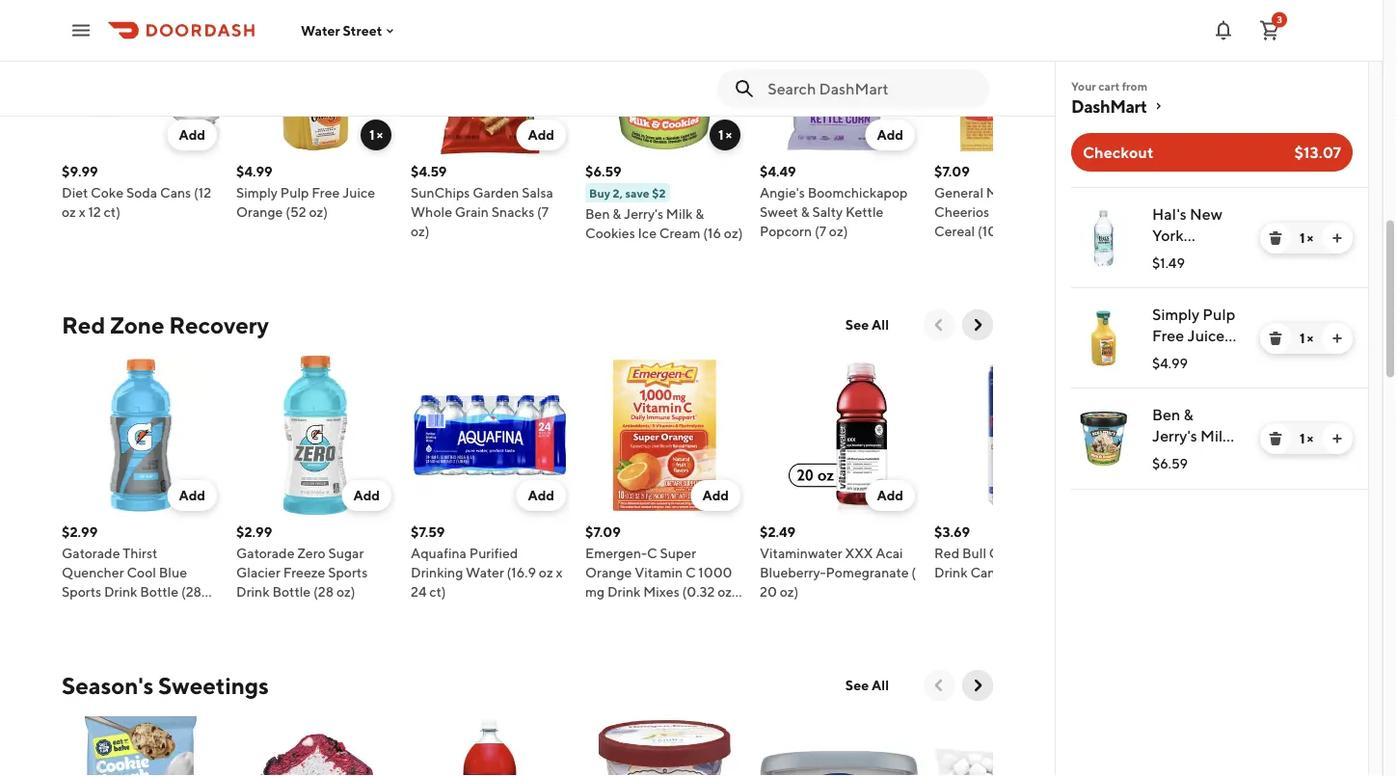 Task type: describe. For each thing, give the bounding box(es) containing it.
ct) for 24
[[429, 585, 446, 600]]

see for red zone recovery
[[846, 317, 869, 333]]

freeze
[[283, 565, 325, 581]]

dashmart link
[[1072, 95, 1353, 118]]

$4.99 simply pulp free juice orange (52 oz)
[[236, 164, 375, 220]]

water inside the $7.59 aquafina purified drinking water (16.9 oz x 24 ct)
[[466, 565, 504, 581]]

(12 inside $3.69 red bull original energy drink can (12 oz)
[[999, 565, 1016, 581]]

drink inside $7.09 emergen-c super orange vitamin c 1000 mg drink mixes (0.32 oz x 10 ct)
[[608, 585, 641, 600]]

popcorn
[[760, 224, 812, 240]]

your
[[1072, 79, 1097, 93]]

drink inside $2.99 gatorade thirst quencher cool blue sports drink bottle (28 oz)
[[104, 585, 137, 600]]

pulp inside simply pulp free juice orange (52 oz)
[[1203, 305, 1236, 324]]

1 for $1.49
[[1300, 230, 1305, 246]]

see all link for red zone recovery
[[834, 310, 901, 341]]

emergen-c super orange vitamin c 1000 mg drink mixes (0.32 oz x 10 ct) image
[[586, 356, 745, 516]]

2,
[[613, 187, 623, 200]]

diet
[[62, 185, 88, 201]]

ben
[[586, 206, 610, 222]]

$4.49 angie's boomchickapop sweet & salty kettle popcorn (7 oz)
[[760, 164, 908, 240]]

add for $4.49 angie's boomchickapop sweet & salty kettle popcorn (7 oz)
[[877, 127, 904, 143]]

purified
[[469, 546, 518, 562]]

gatorade for glacier
[[236, 546, 295, 562]]

add for $9.99 diet coke soda cans (12 oz x 12 ct)
[[179, 127, 205, 143]]

cool
[[127, 565, 156, 581]]

your cart from
[[1072, 79, 1148, 93]]

ice
[[638, 226, 657, 242]]

$1.49
[[1153, 255, 1185, 271]]

garden
[[473, 185, 519, 201]]

oz) inside $2.99 gatorade thirst quencher cool blue sports drink bottle (28 oz)
[[62, 604, 81, 620]]

acai
[[876, 546, 903, 562]]

sweet
[[760, 204, 799, 220]]

1 horizontal spatial &
[[696, 206, 704, 222]]

1 × for $1.49
[[1300, 230, 1314, 246]]

boomchickapop
[[808, 185, 908, 201]]

free inside simply pulp free juice orange (52 oz)
[[1153, 327, 1185, 345]]

season's sweetings
[[62, 672, 269, 700]]

oz) inside $2.99 gatorade zero sugar glacier freeze sports drink bottle (28 oz)
[[337, 585, 355, 600]]

add for $2.99 gatorade thirst quencher cool blue sports drink bottle (28 oz)
[[179, 488, 205, 504]]

0 vertical spatial ben & jerry's milk & cookies ice cream (16 oz) image
[[586, 0, 745, 155]]

angie's boomchickapop sweet & salty kettle popcorn (7 oz) image
[[760, 0, 919, 155]]

thirst
[[123, 546, 158, 562]]

add for $7.09 emergen-c super orange vitamin c 1000 mg drink mixes (0.32 oz x 10 ct)
[[703, 488, 729, 504]]

dashmart
[[1072, 95, 1147, 116]]

add for $4.59 sunchips garden salsa whole grain snacks (7 oz)
[[528, 127, 555, 143]]

Search DashMart search field
[[768, 78, 974, 99]]

gatorade zero sugar glacier freeze sports drink bottle (28 oz) image
[[236, 356, 395, 516]]

cream
[[660, 226, 701, 242]]

sweetings
[[158, 672, 269, 700]]

red zone recovery link
[[62, 310, 269, 341]]

0 horizontal spatial c
[[647, 546, 658, 562]]

diet coke soda cans (12 oz x 12 ct) image
[[62, 0, 221, 155]]

10
[[586, 604, 600, 620]]

& inside '$4.49 angie's boomchickapop sweet & salty kettle popcorn (7 oz)'
[[801, 204, 810, 220]]

cheerios
[[935, 204, 990, 220]]

grain
[[455, 204, 489, 220]]

red inside $3.69 red bull original energy drink can (12 oz)
[[935, 546, 960, 562]]

$2.99 for $2.99 gatorade thirst quencher cool blue sports drink bottle (28 oz)
[[62, 525, 98, 541]]

all for red zone recovery
[[872, 317, 889, 333]]

coke
[[91, 185, 124, 201]]

1000
[[699, 565, 733, 581]]

ct) inside $7.09 emergen-c super orange vitamin c 1000 mg drink mixes (0.32 oz x 10 ct)
[[603, 604, 620, 620]]

drink inside $3.69 red bull original energy drink can (12 oz)
[[935, 565, 968, 581]]

$2.99 gatorade thirst quencher cool blue sports drink bottle (28 oz)
[[62, 525, 202, 620]]

$9.99
[[62, 164, 98, 180]]

$4.59 sunchips garden salsa whole grain snacks (7 oz)
[[411, 164, 554, 240]]

20
[[760, 585, 777, 600]]

1 × for $4.99
[[1300, 330, 1314, 346]]

(16.9
[[507, 565, 536, 581]]

sunchips
[[411, 185, 470, 201]]

(28 for freeze
[[313, 585, 334, 600]]

vitamin
[[635, 565, 683, 581]]

quencher
[[62, 565, 124, 581]]

next button of carousel image for red zone recovery
[[968, 316, 988, 335]]

oz) inside $6.59 buy 2, save $2 ben & jerry's milk & cookies ice cream (16 oz)
[[724, 226, 743, 242]]

(52 inside $4.99 simply pulp free juice orange (52 oz)
[[286, 204, 306, 220]]

mills
[[987, 185, 1015, 201]]

recovery
[[169, 312, 269, 339]]

oz) inside $4.99 simply pulp free juice orange (52 oz)
[[309, 204, 328, 220]]

cereal
[[935, 224, 975, 240]]

$4.49
[[760, 164, 796, 180]]

orange for $7.09 emergen-c super orange vitamin c 1000 mg drink mixes (0.32 oz x 10 ct)
[[586, 565, 632, 581]]

$4.59
[[411, 164, 447, 180]]

street
[[343, 22, 382, 38]]

red zone recovery
[[62, 312, 269, 339]]

vitaminwater
[[760, 546, 843, 562]]

bottle for blue
[[140, 585, 179, 600]]

juice inside simply pulp free juice orange (52 oz)
[[1188, 327, 1225, 345]]

$2.99 gatorade zero sugar glacier freeze sports drink bottle (28 oz)
[[236, 525, 368, 600]]

aquafina
[[411, 546, 467, 562]]

0 horizontal spatial red
[[62, 312, 105, 339]]

0 horizontal spatial simply pulp free juice orange (52 oz) image
[[236, 0, 395, 155]]

x inside $7.09 emergen-c super orange vitamin c 1000 mg drink mixes (0.32 oz x 10 ct)
[[735, 585, 742, 600]]

water street
[[301, 22, 382, 38]]

$2.49 vitaminwater xxx acai blueberry-pomegranate ( 20 oz)
[[760, 525, 916, 600]]

emergen-
[[586, 546, 647, 562]]

angie's
[[760, 185, 805, 201]]

× for $1.49
[[1308, 230, 1314, 246]]

(10.8
[[978, 224, 1009, 240]]

oz for diet coke soda cans (12 oz x 12 ct)
[[62, 204, 76, 220]]

(0.32
[[683, 585, 715, 600]]

see all for season's sweetings
[[846, 678, 889, 694]]

ct) for 12
[[104, 204, 120, 220]]

energy
[[1042, 546, 1085, 562]]

juice inside $4.99 simply pulp free juice orange (52 oz)
[[343, 185, 375, 201]]

previous button of carousel image for red zone recovery
[[930, 316, 949, 335]]

buy
[[589, 187, 611, 200]]

milk
[[666, 206, 693, 222]]

checkout
[[1083, 143, 1154, 162]]

save
[[625, 187, 650, 200]]

$4.99 for $4.99 simply pulp free juice orange (52 oz)
[[236, 164, 273, 180]]

mg
[[586, 585, 605, 600]]

blue
[[159, 565, 187, 581]]

add for $7.59 aquafina purified drinking water (16.9 oz x 24 ct)
[[528, 488, 555, 504]]

(7 inside '$4.49 angie's boomchickapop sweet & salty kettle popcorn (7 oz)'
[[815, 224, 827, 240]]

whole
[[411, 204, 452, 220]]

bottle for freeze
[[272, 585, 311, 600]]

add for $2.99 gatorade zero sugar glacier freeze sports drink bottle (28 oz)
[[353, 488, 380, 504]]

oz) inside simply pulp free juice orange (52 oz)
[[1153, 369, 1174, 387]]

jerry's
[[624, 206, 664, 222]]

free inside $4.99 simply pulp free juice orange (52 oz)
[[312, 185, 340, 201]]

soda
[[126, 185, 157, 201]]

1 × for $6.59
[[1300, 431, 1314, 447]]

$3.69 red bull original energy drink can (12 oz)
[[935, 525, 1085, 581]]

see all link for season's sweetings
[[834, 671, 901, 702]]

oz) inside $3.69 red bull original energy drink can (12 oz)
[[1019, 565, 1038, 581]]

$3.69
[[935, 525, 971, 541]]

$2
[[652, 187, 666, 200]]

salty
[[813, 204, 843, 220]]

all for season's sweetings
[[872, 678, 889, 694]]

sports for quencher
[[62, 585, 101, 600]]



Task type: locate. For each thing, give the bounding box(es) containing it.
1 horizontal spatial (28
[[313, 585, 334, 600]]

1 vertical spatial oz
[[539, 565, 553, 581]]

2 horizontal spatial x
[[735, 585, 742, 600]]

0 horizontal spatial water
[[301, 22, 340, 38]]

0 horizontal spatial $7.09
[[586, 525, 621, 541]]

3 add one to cart image from the top
[[1330, 431, 1346, 447]]

12
[[88, 204, 101, 220]]

$9.99 diet coke soda cans (12 oz x 12 ct)
[[62, 164, 211, 220]]

c up vitamin
[[647, 546, 658, 562]]

xxx
[[845, 546, 873, 562]]

2 vertical spatial ct)
[[603, 604, 620, 620]]

&
[[801, 204, 810, 220], [613, 206, 621, 222], [696, 206, 704, 222]]

cart
[[1099, 79, 1120, 93]]

0 vertical spatial (7
[[537, 204, 549, 220]]

1 next button of carousel image from the top
[[968, 316, 988, 335]]

0 horizontal spatial sports
[[62, 585, 101, 600]]

2 see all link from the top
[[834, 671, 901, 702]]

ben & jerry's milk & cookies ice cream (16 oz) image
[[586, 0, 745, 155], [1076, 410, 1133, 468]]

drink down glacier
[[236, 585, 270, 600]]

bottle down "blue"
[[140, 585, 179, 600]]

1 vertical spatial $4.99
[[1153, 355, 1188, 371]]

$4.99 inside $4.99 simply pulp free juice orange (52 oz)
[[236, 164, 273, 180]]

$6.59 for $6.59
[[1153, 456, 1188, 472]]

1 horizontal spatial red
[[935, 546, 960, 562]]

ct) right 10 at left
[[603, 604, 620, 620]]

simply pulp free juice orange (52 oz) image
[[236, 0, 395, 155], [1076, 310, 1133, 368]]

remove item from cart image
[[1268, 231, 1284, 246]]

1 vertical spatial (52
[[1209, 348, 1233, 366]]

(28 inside $2.99 gatorade thirst quencher cool blue sports drink bottle (28 oz)
[[181, 585, 202, 600]]

kettle
[[846, 204, 884, 220]]

$7.59 aquafina purified drinking water (16.9 oz x 24 ct)
[[411, 525, 563, 600]]

oz inside $7.09 emergen-c super orange vitamin c 1000 mg drink mixes (0.32 oz x 10 ct)
[[718, 585, 732, 600]]

see all link
[[834, 310, 901, 341], [834, 671, 901, 702]]

0 horizontal spatial simply
[[236, 185, 278, 201]]

2 bottle from the left
[[272, 585, 311, 600]]

1 vertical spatial ben & jerry's milk & cookies ice cream (16 oz) image
[[1076, 410, 1133, 468]]

$7.09 for $7.09 general mills honey nut cheerios breakfast cereal (10.8 oz)
[[935, 164, 970, 180]]

0 vertical spatial sports
[[328, 565, 368, 581]]

0 vertical spatial simply
[[236, 185, 278, 201]]

red
[[62, 312, 105, 339], [935, 546, 960, 562]]

1 vertical spatial next button of carousel image
[[968, 677, 988, 696]]

×
[[377, 127, 383, 143], [726, 127, 732, 143], [1308, 230, 1314, 246], [1308, 330, 1314, 346], [1308, 431, 1314, 447]]

3 button
[[1251, 11, 1290, 50]]

juice
[[343, 185, 375, 201], [1188, 327, 1225, 345]]

2 remove item from cart image from the top
[[1268, 431, 1284, 447]]

c up (0.32
[[686, 565, 696, 581]]

0 horizontal spatial juice
[[343, 185, 375, 201]]

1 horizontal spatial $2.99
[[236, 525, 272, 541]]

2 horizontal spatial ct)
[[603, 604, 620, 620]]

2 (28 from the left
[[313, 585, 334, 600]]

drink
[[935, 565, 968, 581], [104, 585, 137, 600], [236, 585, 270, 600], [608, 585, 641, 600]]

oz) inside $2.49 vitaminwater xxx acai blueberry-pomegranate ( 20 oz)
[[780, 585, 799, 600]]

1 vertical spatial juice
[[1188, 327, 1225, 345]]

(
[[912, 565, 916, 581]]

(7 down salsa
[[537, 204, 549, 220]]

oz) inside $7.09 general mills honey nut cheerios breakfast cereal (10.8 oz)
[[1011, 224, 1030, 240]]

0 vertical spatial free
[[312, 185, 340, 201]]

0 vertical spatial $7.09
[[935, 164, 970, 180]]

$6.59 inside the simply pulp free juice orange (52 oz) list
[[1153, 456, 1188, 472]]

0 horizontal spatial gatorade
[[62, 546, 120, 562]]

1 horizontal spatial gatorade
[[236, 546, 295, 562]]

red down $3.69
[[935, 546, 960, 562]]

add up (16.9
[[528, 488, 555, 504]]

$4.99 for $4.99
[[1153, 355, 1188, 371]]

2 vertical spatial oz
[[718, 585, 732, 600]]

0 vertical spatial next button of carousel image
[[968, 316, 988, 335]]

2 next button of carousel image from the top
[[968, 677, 988, 696]]

honey
[[1018, 185, 1059, 201]]

1 horizontal spatial free
[[1153, 327, 1185, 345]]

0 vertical spatial x
[[79, 204, 86, 220]]

0 horizontal spatial (28
[[181, 585, 202, 600]]

$2.99 up glacier
[[236, 525, 272, 541]]

gatorade for cool
[[62, 546, 120, 562]]

oz down 1000
[[718, 585, 732, 600]]

oz for aquafina purified drinking water (16.9 oz x 24 ct)
[[539, 565, 553, 581]]

× for $6.59
[[1308, 431, 1314, 447]]

sports for sugar
[[328, 565, 368, 581]]

simply pulp free juice orange (52 oz) image inside list
[[1076, 310, 1133, 368]]

0 horizontal spatial (52
[[286, 204, 306, 220]]

1 vertical spatial see all link
[[834, 671, 901, 702]]

see for season's sweetings
[[846, 678, 869, 694]]

add down search dashmart search field in the right of the page
[[877, 127, 904, 143]]

oz inside the $7.59 aquafina purified drinking water (16.9 oz x 24 ct)
[[539, 565, 553, 581]]

see
[[846, 317, 869, 333], [846, 678, 869, 694]]

1 horizontal spatial simply
[[1153, 305, 1200, 324]]

x left 20
[[735, 585, 742, 600]]

pulp inside $4.99 simply pulp free juice orange (52 oz)
[[280, 185, 309, 201]]

add up salsa
[[528, 127, 555, 143]]

oz right (16.9
[[539, 565, 553, 581]]

0 horizontal spatial (12
[[194, 185, 211, 201]]

1 for $6.59
[[1300, 431, 1305, 447]]

1 vertical spatial simply pulp free juice orange (52 oz) image
[[1076, 310, 1133, 368]]

drink inside $2.99 gatorade zero sugar glacier freeze sports drink bottle (28 oz)
[[236, 585, 270, 600]]

0 vertical spatial $4.99
[[236, 164, 273, 180]]

oz inside "$9.99 diet coke soda cans (12 oz x 12 ct)"
[[62, 204, 76, 220]]

1 vertical spatial add one to cart image
[[1330, 331, 1346, 346]]

0 vertical spatial c
[[647, 546, 658, 562]]

gatorade thirst quencher cool blue sports drink bottle (28 oz) image
[[62, 356, 221, 516]]

orange inside simply pulp free juice orange (52 oz)
[[1153, 348, 1206, 366]]

0 horizontal spatial orange
[[236, 204, 283, 220]]

add one to cart image for $4.99
[[1330, 331, 1346, 346]]

gatorade inside $2.99 gatorade zero sugar glacier freeze sports drink bottle (28 oz)
[[236, 546, 295, 562]]

0 horizontal spatial x
[[79, 204, 86, 220]]

1 vertical spatial see
[[846, 678, 869, 694]]

(12 down original
[[999, 565, 1016, 581]]

red left zone
[[62, 312, 105, 339]]

zero
[[297, 546, 326, 562]]

(28 for blue
[[181, 585, 202, 600]]

vitaminwater xxx acai blueberry-pomegranate ( 20 oz) image
[[760, 356, 919, 516]]

(28 down "blue"
[[181, 585, 202, 600]]

0 vertical spatial $6.59
[[586, 164, 622, 180]]

hal's new york original sparkling seltzer water bottle (20 oz) image
[[1076, 209, 1133, 267]]

1 vertical spatial simply
[[1153, 305, 1200, 324]]

0 horizontal spatial $6.59
[[586, 164, 622, 180]]

1 all from the top
[[872, 317, 889, 333]]

remove item from cart image for $4.99
[[1268, 331, 1284, 346]]

$7.09 general mills honey nut cheerios breakfast cereal (10.8 oz)
[[935, 164, 1085, 240]]

simply pulp free juice orange (52 oz)
[[1153, 305, 1236, 387]]

bottle inside $2.99 gatorade thirst quencher cool blue sports drink bottle (28 oz)
[[140, 585, 179, 600]]

1 see all link from the top
[[834, 310, 901, 341]]

oz)
[[309, 204, 328, 220], [411, 224, 430, 240], [829, 224, 848, 240], [1011, 224, 1030, 240], [724, 226, 743, 242], [1153, 369, 1174, 387], [1019, 565, 1038, 581], [337, 585, 355, 600], [780, 585, 799, 600], [62, 604, 81, 620]]

pulp
[[280, 185, 309, 201], [1203, 305, 1236, 324]]

c
[[647, 546, 658, 562], [686, 565, 696, 581]]

1 vertical spatial x
[[556, 565, 563, 581]]

oz) inside $4.59 sunchips garden salsa whole grain snacks (7 oz)
[[411, 224, 430, 240]]

add up cans at left
[[179, 127, 205, 143]]

sports down quencher
[[62, 585, 101, 600]]

1 bottle from the left
[[140, 585, 179, 600]]

notification bell image
[[1212, 19, 1236, 42]]

simply down $1.49
[[1153, 305, 1200, 324]]

0 vertical spatial simply pulp free juice orange (52 oz) image
[[236, 0, 395, 155]]

drink down cool
[[104, 585, 137, 600]]

breakfast
[[993, 204, 1051, 220]]

$2.99 up quencher
[[62, 525, 98, 541]]

pomegranate
[[826, 565, 909, 581]]

2 vertical spatial x
[[735, 585, 742, 600]]

cookies
[[586, 226, 635, 242]]

0 vertical spatial juice
[[343, 185, 375, 201]]

can
[[971, 565, 996, 581]]

0 vertical spatial see all
[[846, 317, 889, 333]]

glacier
[[236, 565, 281, 581]]

1 $2.99 from the left
[[62, 525, 98, 541]]

gatorade up quencher
[[62, 546, 120, 562]]

1 vertical spatial red
[[935, 546, 960, 562]]

& right ben
[[613, 206, 621, 222]]

x
[[79, 204, 86, 220], [556, 565, 563, 581], [735, 585, 742, 600]]

$2.99 for $2.99 gatorade zero sugar glacier freeze sports drink bottle (28 oz)
[[236, 525, 272, 541]]

drink right mg
[[608, 585, 641, 600]]

2 previous button of carousel image from the top
[[930, 677, 949, 696]]

$2.99 inside $2.99 gatorade zero sugar glacier freeze sports drink bottle (28 oz)
[[236, 525, 272, 541]]

open menu image
[[69, 19, 93, 42]]

previous button of carousel image
[[930, 316, 949, 335], [930, 677, 949, 696]]

1 horizontal spatial juice
[[1188, 327, 1225, 345]]

0 vertical spatial ct)
[[104, 204, 120, 220]]

all
[[872, 317, 889, 333], [872, 678, 889, 694]]

2 see all from the top
[[846, 678, 889, 694]]

original
[[990, 546, 1039, 562]]

2 $2.99 from the left
[[236, 525, 272, 541]]

(28 down freeze
[[313, 585, 334, 600]]

2 vertical spatial orange
[[586, 565, 632, 581]]

$7.59
[[411, 525, 445, 541]]

2 add one to cart image from the top
[[1330, 331, 1346, 346]]

0 vertical spatial oz
[[62, 204, 76, 220]]

x inside "$9.99 diet coke soda cans (12 oz x 12 ct)"
[[79, 204, 86, 220]]

0 horizontal spatial bottle
[[140, 585, 179, 600]]

$7.09 inside $7.09 general mills honey nut cheerios breakfast cereal (10.8 oz)
[[935, 164, 970, 180]]

add button
[[167, 120, 217, 151], [167, 120, 217, 151], [516, 120, 566, 151], [516, 120, 566, 151], [866, 120, 915, 151], [866, 120, 915, 151], [167, 481, 217, 512], [167, 481, 217, 512], [342, 481, 392, 512], [342, 481, 392, 512], [516, 481, 566, 512], [516, 481, 566, 512], [691, 481, 741, 512], [691, 481, 741, 512], [866, 481, 915, 512], [866, 481, 915, 512]]

(16
[[704, 226, 722, 242]]

ct) right 24
[[429, 585, 446, 600]]

orange
[[236, 204, 283, 220], [1153, 348, 1206, 366], [586, 565, 632, 581]]

$7.09 emergen-c super orange vitamin c 1000 mg drink mixes (0.32 oz x 10 ct)
[[586, 525, 742, 620]]

sports inside $2.99 gatorade zero sugar glacier freeze sports drink bottle (28 oz)
[[328, 565, 368, 581]]

0 vertical spatial previous button of carousel image
[[930, 316, 949, 335]]

orange inside $4.99 simply pulp free juice orange (52 oz)
[[236, 204, 283, 220]]

1 vertical spatial sports
[[62, 585, 101, 600]]

1 horizontal spatial (12
[[999, 565, 1016, 581]]

2 horizontal spatial &
[[801, 204, 810, 220]]

3
[[1277, 14, 1283, 25]]

bottle down freeze
[[272, 585, 311, 600]]

simply right cans at left
[[236, 185, 278, 201]]

add up "blue"
[[179, 488, 205, 504]]

1 vertical spatial free
[[1153, 327, 1185, 345]]

1 add one to cart image from the top
[[1330, 231, 1346, 246]]

add one to cart image for $1.49
[[1330, 231, 1346, 246]]

$2.99
[[62, 525, 98, 541], [236, 525, 272, 541]]

1 previous button of carousel image from the top
[[930, 316, 949, 335]]

$4.99 inside the simply pulp free juice orange (52 oz) list
[[1153, 355, 1188, 371]]

0 vertical spatial water
[[301, 22, 340, 38]]

1 vertical spatial c
[[686, 565, 696, 581]]

$7.09 inside $7.09 emergen-c super orange vitamin c 1000 mg drink mixes (0.32 oz x 10 ct)
[[586, 525, 621, 541]]

simply pulp free juice orange (52 oz) list
[[1056, 187, 1369, 490]]

(7 inside $4.59 sunchips garden salsa whole grain snacks (7 oz)
[[537, 204, 549, 220]]

simply inside $4.99 simply pulp free juice orange (52 oz)
[[236, 185, 278, 201]]

1 remove item from cart image from the top
[[1268, 331, 1284, 346]]

general
[[935, 185, 984, 201]]

0 vertical spatial red
[[62, 312, 105, 339]]

gatorade inside $2.99 gatorade thirst quencher cool blue sports drink bottle (28 oz)
[[62, 546, 120, 562]]

(52 inside simply pulp free juice orange (52 oz)
[[1209, 348, 1233, 366]]

drink down bull
[[935, 565, 968, 581]]

ct) inside the $7.59 aquafina purified drinking water (16.9 oz x 24 ct)
[[429, 585, 446, 600]]

snacks
[[492, 204, 535, 220]]

$7.09 up 'general'
[[935, 164, 970, 180]]

1 see all from the top
[[846, 317, 889, 333]]

add up acai
[[877, 488, 904, 504]]

x inside the $7.59 aquafina purified drinking water (16.9 oz x 24 ct)
[[556, 565, 563, 581]]

from
[[1123, 79, 1148, 93]]

$7.09 up emergen-
[[586, 525, 621, 541]]

$7.09
[[935, 164, 970, 180], [586, 525, 621, 541]]

(7
[[537, 204, 549, 220], [815, 224, 827, 240]]

1 vertical spatial orange
[[1153, 348, 1206, 366]]

1 see from the top
[[846, 317, 869, 333]]

x for diet coke soda cans (12 oz x 12 ct)
[[79, 204, 86, 220]]

water down purified
[[466, 565, 504, 581]]

next button of carousel image for season's sweetings
[[968, 677, 988, 696]]

super
[[660, 546, 697, 562]]

& left salty
[[801, 204, 810, 220]]

1 horizontal spatial (7
[[815, 224, 827, 240]]

add for $2.49 vitaminwater xxx acai blueberry-pomegranate ( 20 oz)
[[877, 488, 904, 504]]

orange inside $7.09 emergen-c super orange vitamin c 1000 mg drink mixes (0.32 oz x 10 ct)
[[586, 565, 632, 581]]

aquafina purified drinking water (16.9 oz x 24 ct) image
[[411, 356, 570, 516]]

$6.59 for $6.59 buy 2, save $2 ben & jerry's milk & cookies ice cream (16 oz)
[[586, 164, 622, 180]]

gatorade up glacier
[[236, 546, 295, 562]]

oz
[[62, 204, 76, 220], [539, 565, 553, 581], [718, 585, 732, 600]]

1 vertical spatial pulp
[[1203, 305, 1236, 324]]

1 horizontal spatial (52
[[1209, 348, 1233, 366]]

oz down diet
[[62, 204, 76, 220]]

0 horizontal spatial &
[[613, 206, 621, 222]]

blueberry-
[[760, 565, 826, 581]]

add up 1000
[[703, 488, 729, 504]]

add one to cart image for $6.59
[[1330, 431, 1346, 447]]

1 vertical spatial $7.09
[[586, 525, 621, 541]]

1
[[369, 127, 374, 143], [719, 127, 724, 143], [1300, 230, 1305, 246], [1300, 330, 1305, 346], [1300, 431, 1305, 447]]

previous button of carousel image for season's sweetings
[[930, 677, 949, 696]]

x right (16.9
[[556, 565, 563, 581]]

oz) inside '$4.49 angie's boomchickapop sweet & salty kettle popcorn (7 oz)'
[[829, 224, 848, 240]]

1 gatorade from the left
[[62, 546, 120, 562]]

$6.59 buy 2, save $2 ben & jerry's milk & cookies ice cream (16 oz)
[[586, 164, 743, 242]]

$7.09 for $7.09 emergen-c super orange vitamin c 1000 mg drink mixes (0.32 oz x 10 ct)
[[586, 525, 621, 541]]

1 horizontal spatial x
[[556, 565, 563, 581]]

x left '12'
[[79, 204, 86, 220]]

season's
[[62, 672, 154, 700]]

1 vertical spatial all
[[872, 678, 889, 694]]

$2.99 inside $2.99 gatorade thirst quencher cool blue sports drink bottle (28 oz)
[[62, 525, 98, 541]]

zone
[[110, 312, 164, 339]]

remove item from cart image
[[1268, 331, 1284, 346], [1268, 431, 1284, 447]]

simply inside simply pulp free juice orange (52 oz)
[[1153, 305, 1200, 324]]

0 vertical spatial (12
[[194, 185, 211, 201]]

salsa
[[522, 185, 554, 201]]

cans
[[160, 185, 191, 201]]

(7 down salty
[[815, 224, 827, 240]]

ct) inside "$9.99 diet coke soda cans (12 oz x 12 ct)"
[[104, 204, 120, 220]]

ct) right '12'
[[104, 204, 120, 220]]

add one to cart image
[[1330, 231, 1346, 246], [1330, 331, 1346, 346], [1330, 431, 1346, 447]]

0 horizontal spatial ct)
[[104, 204, 120, 220]]

0 vertical spatial orange
[[236, 204, 283, 220]]

orange for simply pulp free juice orange (52 oz)
[[1153, 348, 1206, 366]]

water left street
[[301, 22, 340, 38]]

0 horizontal spatial pulp
[[280, 185, 309, 201]]

$6.59
[[586, 164, 622, 180], [1153, 456, 1188, 472]]

water street button
[[301, 22, 398, 38]]

1 horizontal spatial $7.09
[[935, 164, 970, 180]]

1 vertical spatial previous button of carousel image
[[930, 677, 949, 696]]

0 vertical spatial see
[[846, 317, 869, 333]]

1 vertical spatial ct)
[[429, 585, 446, 600]]

0 vertical spatial remove item from cart image
[[1268, 331, 1284, 346]]

1 vertical spatial water
[[466, 565, 504, 581]]

next button of carousel image
[[968, 316, 988, 335], [968, 677, 988, 696]]

sports down sugar
[[328, 565, 368, 581]]

drinking
[[411, 565, 463, 581]]

sports inside $2.99 gatorade thirst quencher cool blue sports drink bottle (28 oz)
[[62, 585, 101, 600]]

x for aquafina purified drinking water (16.9 oz x 24 ct)
[[556, 565, 563, 581]]

1 horizontal spatial oz
[[539, 565, 553, 581]]

mixes
[[644, 585, 680, 600]]

$2.49
[[760, 525, 796, 541]]

remove item from cart image for $6.59
[[1268, 431, 1284, 447]]

× for $4.99
[[1308, 330, 1314, 346]]

1 for $4.99
[[1300, 330, 1305, 346]]

see all for red zone recovery
[[846, 317, 889, 333]]

1 ×
[[369, 127, 383, 143], [719, 127, 732, 143], [1300, 230, 1314, 246], [1300, 330, 1314, 346], [1300, 431, 1314, 447]]

1 (28 from the left
[[181, 585, 202, 600]]

nut
[[1061, 185, 1085, 201]]

$6.59 inside $6.59 buy 2, save $2 ben & jerry's milk & cookies ice cream (16 oz)
[[586, 164, 622, 180]]

1 horizontal spatial bottle
[[272, 585, 311, 600]]

1 horizontal spatial $4.99
[[1153, 355, 1188, 371]]

2 see from the top
[[846, 678, 869, 694]]

2 vertical spatial add one to cart image
[[1330, 431, 1346, 447]]

sunchips garden salsa whole grain snacks (7 oz) image
[[411, 0, 570, 155]]

1 horizontal spatial ben & jerry's milk & cookies ice cream (16 oz) image
[[1076, 410, 1133, 468]]

0 horizontal spatial $2.99
[[62, 525, 98, 541]]

1 horizontal spatial c
[[686, 565, 696, 581]]

3 items, open order cart image
[[1259, 19, 1282, 42]]

season's sweetings link
[[62, 671, 269, 702]]

1 vertical spatial (12
[[999, 565, 1016, 581]]

1 horizontal spatial sports
[[328, 565, 368, 581]]

2 all from the top
[[872, 678, 889, 694]]

add up sugar
[[353, 488, 380, 504]]

2 horizontal spatial orange
[[1153, 348, 1206, 366]]

bull
[[963, 546, 987, 562]]

24
[[411, 585, 427, 600]]

1 horizontal spatial simply pulp free juice orange (52 oz) image
[[1076, 310, 1133, 368]]

bottle inside $2.99 gatorade zero sugar glacier freeze sports drink bottle (28 oz)
[[272, 585, 311, 600]]

0 vertical spatial add one to cart image
[[1330, 231, 1346, 246]]

& right milk
[[696, 206, 704, 222]]

2 gatorade from the left
[[236, 546, 295, 562]]

1 horizontal spatial orange
[[586, 565, 632, 581]]

sugar
[[328, 546, 364, 562]]

ben & jerry's milk & cookies ice cream (16 oz) image inside the simply pulp free juice orange (52 oz) list
[[1076, 410, 1133, 468]]

1 vertical spatial $6.59
[[1153, 456, 1188, 472]]

(12 inside "$9.99 diet coke soda cans (12 oz x 12 ct)"
[[194, 185, 211, 201]]

(12 right cans at left
[[194, 185, 211, 201]]

(28 inside $2.99 gatorade zero sugar glacier freeze sports drink bottle (28 oz)
[[313, 585, 334, 600]]

0 vertical spatial pulp
[[280, 185, 309, 201]]



Task type: vqa. For each thing, say whether or not it's contained in the screenshot.


